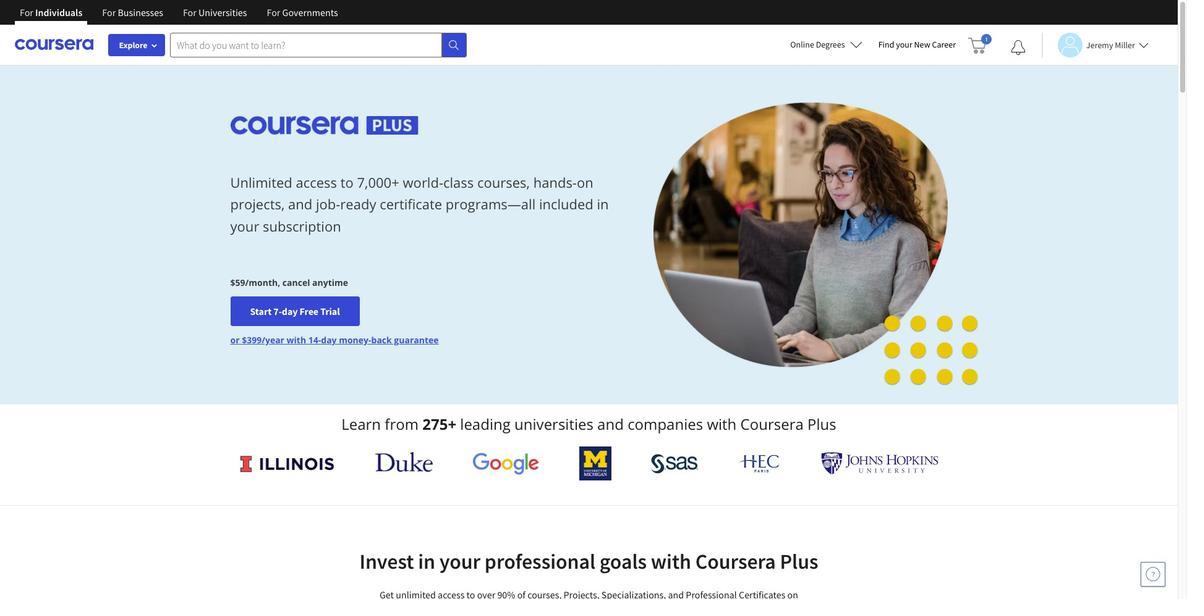 Task type: vqa. For each thing, say whether or not it's contained in the screenshot.
"search box"
yes



Task type: describe. For each thing, give the bounding box(es) containing it.
universities
[[198, 6, 247, 19]]

from
[[385, 414, 419, 435]]

certificate
[[380, 195, 442, 214]]

new
[[914, 39, 930, 50]]

unlimited access to 7,000+ world-class courses, hands-on projects, and job-ready certificate programs—all included in your subscription
[[230, 173, 609, 235]]

0 vertical spatial coursera
[[740, 414, 804, 435]]

7-
[[273, 306, 282, 318]]

14-
[[308, 335, 321, 346]]

programs—all
[[446, 195, 536, 214]]

on
[[577, 173, 593, 192]]

day inside start 7-day free trial button
[[282, 306, 298, 318]]

online
[[790, 39, 814, 50]]

for for individuals
[[20, 6, 33, 19]]

goals
[[600, 549, 647, 575]]

$399
[[242, 335, 262, 346]]

for for governments
[[267, 6, 280, 19]]

miller
[[1115, 39, 1135, 50]]

find
[[878, 39, 894, 50]]

hec paris image
[[738, 451, 782, 477]]

or
[[230, 335, 240, 346]]

$59 /month, cancel anytime
[[230, 277, 348, 289]]

degrees
[[816, 39, 845, 50]]

duke university image
[[375, 453, 433, 472]]

google image
[[473, 453, 539, 475]]

for governments
[[267, 6, 338, 19]]

governments
[[282, 6, 338, 19]]

subscription
[[263, 217, 341, 235]]

money-
[[339, 335, 371, 346]]

275+
[[422, 414, 456, 435]]

invest
[[359, 549, 414, 575]]

your inside the find your new career link
[[896, 39, 912, 50]]

to
[[340, 173, 354, 192]]

help center image
[[1146, 568, 1161, 582]]

universities
[[514, 414, 593, 435]]

career
[[932, 39, 956, 50]]

professional
[[485, 549, 595, 575]]

university of illinois at urbana-champaign image
[[239, 454, 336, 474]]

find your new career link
[[872, 37, 962, 53]]

0 vertical spatial plus
[[807, 414, 836, 435]]

courses,
[[477, 173, 530, 192]]

1 vertical spatial in
[[418, 549, 435, 575]]

for businesses
[[102, 6, 163, 19]]

0 horizontal spatial with
[[287, 335, 306, 346]]

cancel
[[282, 277, 310, 289]]

free
[[300, 306, 318, 318]]

jeremy
[[1086, 39, 1113, 50]]

find your new career
[[878, 39, 956, 50]]

7,000+
[[357, 173, 399, 192]]

What do you want to learn? text field
[[170, 32, 442, 57]]



Task type: locate. For each thing, give the bounding box(es) containing it.
online degrees
[[790, 39, 845, 50]]

companies
[[628, 414, 703, 435]]

0 vertical spatial your
[[896, 39, 912, 50]]

guarantee
[[394, 335, 439, 346]]

projects,
[[230, 195, 285, 214]]

1 vertical spatial with
[[707, 414, 737, 435]]

start 7-day free trial button
[[230, 297, 360, 327]]

ready
[[340, 195, 376, 214]]

/month,
[[245, 277, 280, 289]]

businesses
[[118, 6, 163, 19]]

trial
[[320, 306, 340, 318]]

coursera image
[[15, 35, 93, 55]]

university of michigan image
[[579, 447, 612, 481]]

2 horizontal spatial your
[[896, 39, 912, 50]]

1 vertical spatial day
[[321, 335, 337, 346]]

explore button
[[108, 34, 165, 56]]

explore
[[119, 40, 147, 51]]

in right invest
[[418, 549, 435, 575]]

coursera plus image
[[230, 116, 419, 135]]

with right goals
[[651, 549, 691, 575]]

invest in your professional goals with coursera plus
[[359, 549, 818, 575]]

for individuals
[[20, 6, 82, 19]]

day left money-
[[321, 335, 337, 346]]

1 vertical spatial your
[[230, 217, 259, 235]]

job-
[[316, 195, 340, 214]]

and inside unlimited access to 7,000+ world-class courses, hands-on projects, and job-ready certificate programs—all included in your subscription
[[288, 195, 312, 214]]

and up university of michigan image
[[597, 414, 624, 435]]

access
[[296, 173, 337, 192]]

your
[[896, 39, 912, 50], [230, 217, 259, 235], [439, 549, 481, 575]]

anytime
[[312, 277, 348, 289]]

1 horizontal spatial and
[[597, 414, 624, 435]]

for universities
[[183, 6, 247, 19]]

world-
[[403, 173, 443, 192]]

0 vertical spatial with
[[287, 335, 306, 346]]

banner navigation
[[10, 0, 348, 34]]

1 horizontal spatial with
[[651, 549, 691, 575]]

start 7-day free trial
[[250, 306, 340, 318]]

jeremy miller
[[1086, 39, 1135, 50]]

2 vertical spatial with
[[651, 549, 691, 575]]

included
[[539, 195, 593, 214]]

1 vertical spatial plus
[[780, 549, 818, 575]]

0 horizontal spatial day
[[282, 306, 298, 318]]

for for businesses
[[102, 6, 116, 19]]

with right companies
[[707, 414, 737, 435]]

for for universities
[[183, 6, 197, 19]]

jeremy miller button
[[1042, 32, 1149, 57]]

0 vertical spatial day
[[282, 306, 298, 318]]

with
[[287, 335, 306, 346], [707, 414, 737, 435], [651, 549, 691, 575]]

individuals
[[35, 6, 82, 19]]

learn
[[341, 414, 381, 435]]

3 for from the left
[[183, 6, 197, 19]]

sas image
[[651, 454, 699, 474]]

class
[[443, 173, 474, 192]]

1 horizontal spatial in
[[597, 195, 609, 214]]

1 vertical spatial and
[[597, 414, 624, 435]]

with left 14-
[[287, 335, 306, 346]]

or $399 /year with 14-day money-back guarantee
[[230, 335, 439, 346]]

1 horizontal spatial your
[[439, 549, 481, 575]]

2 for from the left
[[102, 6, 116, 19]]

for left universities at the left of the page
[[183, 6, 197, 19]]

1 vertical spatial coursera
[[695, 549, 776, 575]]

back
[[371, 335, 392, 346]]

start
[[250, 306, 272, 318]]

shopping cart: 1 item image
[[968, 34, 992, 54]]

show notifications image
[[1011, 40, 1026, 55]]

for
[[20, 6, 33, 19], [102, 6, 116, 19], [183, 6, 197, 19], [267, 6, 280, 19]]

in right included on the top of the page
[[597, 195, 609, 214]]

online degrees button
[[780, 31, 872, 58]]

learn from 275+ leading universities and companies with coursera plus
[[341, 414, 836, 435]]

leading
[[460, 414, 511, 435]]

day left free
[[282, 306, 298, 318]]

0 horizontal spatial your
[[230, 217, 259, 235]]

2 vertical spatial your
[[439, 549, 481, 575]]

0 vertical spatial in
[[597, 195, 609, 214]]

for left individuals
[[20, 6, 33, 19]]

0 horizontal spatial in
[[418, 549, 435, 575]]

1 horizontal spatial day
[[321, 335, 337, 346]]

and
[[288, 195, 312, 214], [597, 414, 624, 435]]

None search field
[[170, 32, 467, 57]]

1 for from the left
[[20, 6, 33, 19]]

in inside unlimited access to 7,000+ world-class courses, hands-on projects, and job-ready certificate programs—all included in your subscription
[[597, 195, 609, 214]]

day
[[282, 306, 298, 318], [321, 335, 337, 346]]

in
[[597, 195, 609, 214], [418, 549, 435, 575]]

0 horizontal spatial and
[[288, 195, 312, 214]]

unlimited
[[230, 173, 292, 192]]

coursera
[[740, 414, 804, 435], [695, 549, 776, 575]]

and up the subscription
[[288, 195, 312, 214]]

hands-
[[533, 173, 577, 192]]

0 vertical spatial and
[[288, 195, 312, 214]]

plus
[[807, 414, 836, 435], [780, 549, 818, 575]]

4 for from the left
[[267, 6, 280, 19]]

/year
[[262, 335, 284, 346]]

your inside unlimited access to 7,000+ world-class courses, hands-on projects, and job-ready certificate programs—all included in your subscription
[[230, 217, 259, 235]]

2 horizontal spatial with
[[707, 414, 737, 435]]

$59
[[230, 277, 245, 289]]

johns hopkins university image
[[821, 453, 939, 475]]

for left governments
[[267, 6, 280, 19]]

for left the businesses
[[102, 6, 116, 19]]



